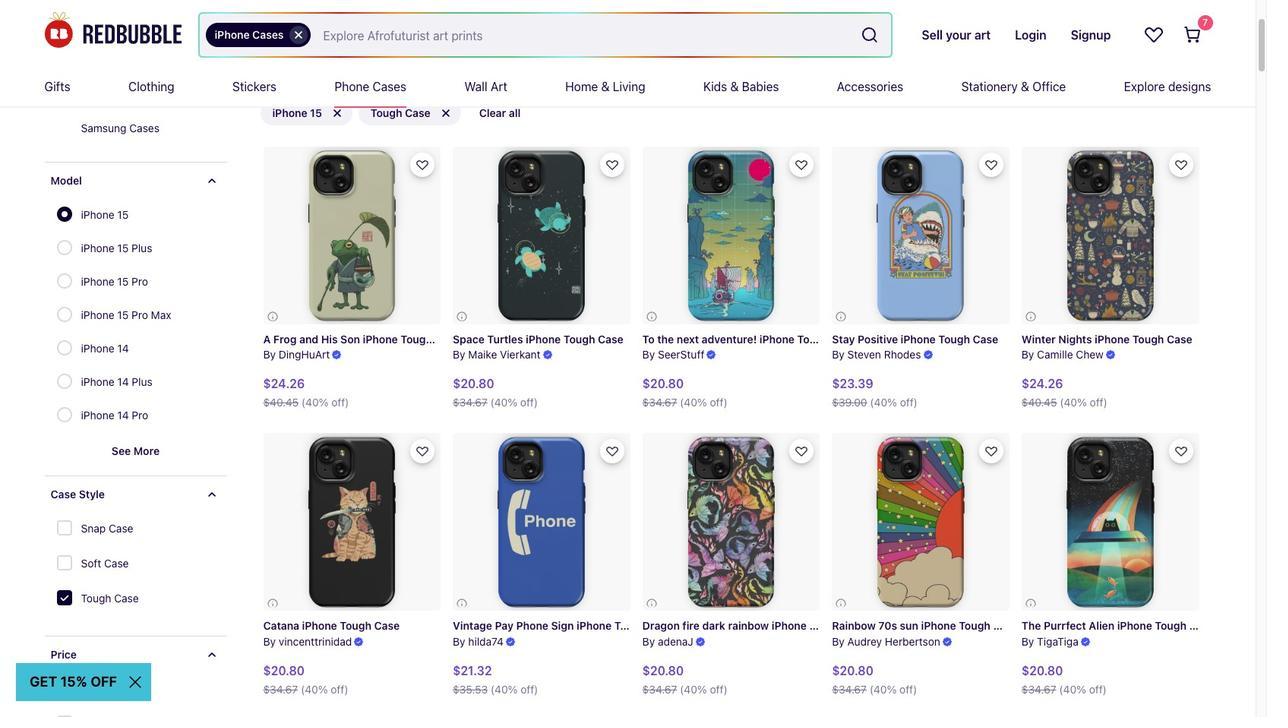 Task type: vqa. For each thing, say whether or not it's contained in the screenshot.
From $1.96's Sticker
no



Task type: describe. For each thing, give the bounding box(es) containing it.
stay
[[832, 333, 855, 345]]

iphone right sign
[[577, 619, 612, 632]]

designs
[[1169, 80, 1212, 93]]

music link
[[646, 8, 723, 40]]

iphone inside "field"
[[215, 28, 250, 41]]

gifts link
[[44, 67, 70, 106]]

iphone down iphone 14
[[81, 375, 114, 388]]

(40% for audrey
[[870, 683, 897, 696]]

stationery & office
[[962, 80, 1066, 93]]

$20.80 $34.67 (40% off) for audrey
[[832, 664, 917, 696]]

maike
[[468, 348, 497, 361]]

plus for iphone 14 plus
[[132, 375, 153, 388]]

accessories link
[[837, 67, 904, 106]]

iphone up iphone 15 button
[[263, 65, 311, 83]]

model
[[51, 174, 82, 187]]

by for by hilda74
[[453, 635, 466, 648]]

adenaj
[[658, 635, 694, 648]]

turtles
[[487, 333, 523, 345]]

price
[[51, 648, 77, 661]]

culture link
[[1164, 8, 1249, 40]]

phone cases inside button
[[69, 61, 135, 74]]

model button
[[44, 163, 227, 199]]

iphone 15 plus
[[81, 242, 152, 255]]

iphone cases button inside "field"
[[206, 22, 311, 47]]

by for by seerstuff
[[643, 348, 655, 361]]

office
[[1033, 80, 1066, 93]]

price group
[[55, 673, 101, 717]]

Search term search field
[[311, 13, 855, 56]]

wall
[[465, 80, 488, 93]]

patterns
[[294, 17, 343, 31]]

model option group
[[57, 199, 181, 433]]

1 horizontal spatial phone
[[335, 80, 370, 93]]

chew
[[1076, 348, 1104, 361]]

cases inside button
[[104, 61, 135, 74]]

menu bar containing gifts
[[44, 67, 1212, 106]]

phone inside button
[[69, 61, 101, 74]]

adventure!
[[702, 333, 757, 345]]

dark
[[703, 619, 726, 632]]

off) for by maike vierkant
[[520, 396, 538, 409]]

$21.32 $35.53 (40% off)
[[453, 664, 538, 696]]

positive
[[858, 333, 898, 345]]

and
[[299, 333, 319, 345]]

fire
[[683, 619, 700, 632]]

iphone up samsung on the left of page
[[81, 91, 116, 104]]

iphone up rhodes
[[901, 333, 936, 345]]

by for by vincenttrinidad
[[263, 635, 276, 648]]

to the next adventure! iphone tough case
[[643, 333, 858, 345]]

tough inside button
[[371, 106, 402, 119]]

iphone up the iphone 14 plus at the bottom left
[[81, 342, 114, 355]]

by audrey herbertson
[[832, 635, 941, 648]]

tough case button
[[359, 101, 461, 125]]

samsung cases button
[[69, 113, 227, 144]]

iphone right son
[[363, 333, 398, 345]]

vincenttrinidad
[[279, 635, 352, 648]]

off) for by vincenttrinidad
[[331, 683, 348, 696]]

off) for by audrey herbertson
[[900, 683, 917, 696]]

by seerstuff
[[643, 348, 705, 361]]

by vincenttrinidad
[[263, 635, 352, 648]]

results
[[411, 68, 452, 82]]

culture
[[1194, 17, 1236, 31]]

cases inside "field"
[[252, 28, 284, 41]]

dragon fire dark rainbow iphone tough case
[[643, 619, 870, 632]]

winter
[[1022, 333, 1056, 345]]

by camille chew
[[1022, 348, 1104, 361]]

categories
[[72, 30, 128, 43]]

case style group
[[55, 513, 139, 618]]

iphone right alien at the bottom of the page
[[1118, 619, 1153, 632]]

phone cases button
[[57, 52, 227, 83]]

by hilda74
[[453, 635, 504, 648]]

babies
[[742, 80, 779, 93]]

iphone up the iphone 15 pro on the top left
[[81, 242, 114, 255]]

$20.80 $34.67 (40% off) for maike
[[453, 377, 538, 409]]

pro for iphone 15 pro max
[[132, 309, 148, 321]]

style
[[79, 488, 105, 501]]

$24.26 $40.45 (40% off) for camille
[[1022, 377, 1108, 409]]

15 inside button
[[310, 106, 322, 119]]

rainbow 70s sun iphone tough case
[[832, 619, 1019, 632]]

kids
[[704, 80, 727, 93]]

superhero link
[[537, 8, 640, 40]]

$34.67 for vincenttrinidad
[[263, 683, 298, 696]]

cases up iphone 15 button
[[315, 65, 358, 83]]

by for by tigatiga
[[1022, 635, 1035, 648]]

home & living link
[[565, 67, 646, 106]]

samsung
[[81, 122, 127, 135]]

anime
[[837, 17, 874, 31]]

explore designs link
[[1124, 67, 1212, 106]]

iphone right rainbow at the bottom right of the page
[[772, 619, 807, 632]]

$20.80 $34.67 (40% off) for vincenttrinidad
[[263, 664, 348, 696]]

iphone up chew
[[1095, 333, 1130, 345]]

off) for by dinghuart
[[331, 396, 349, 409]]

$24.26 $40.45 (40% off) for dinghuart
[[263, 377, 349, 409]]

0 horizontal spatial iphone cases
[[81, 91, 150, 104]]

vintage pay phone sign iphone tough case image
[[453, 433, 630, 611]]

by for by steven rhodes
[[832, 348, 845, 361]]

& for living
[[601, 80, 610, 93]]

cases inside "button"
[[129, 122, 160, 135]]

gifts
[[44, 80, 70, 93]]

& for babies
[[731, 80, 739, 93]]

(40% for adenaj
[[680, 683, 707, 696]]

$20.80 for maike
[[453, 377, 494, 391]]

the purrfect alien  iphone tough case image
[[1022, 433, 1200, 611]]

1 horizontal spatial phone cases
[[335, 80, 407, 93]]

dragon
[[643, 619, 680, 632]]

plus for iphone 15 plus
[[132, 242, 152, 255]]

next
[[677, 333, 699, 345]]

iphone 15 pro max
[[81, 309, 171, 321]]

trendy link
[[892, 8, 974, 40]]

cases up the tough case
[[373, 80, 407, 93]]

& for office
[[1021, 80, 1030, 93]]

$20.80 for seerstuff
[[643, 377, 684, 391]]

$20.80 for audrey
[[832, 664, 874, 678]]

$20.80 for vincenttrinidad
[[263, 664, 305, 678]]

$40.45 for camille
[[1022, 396, 1057, 409]]

the
[[658, 333, 674, 345]]

sports link
[[361, 8, 442, 40]]

iphone cases 120,962 results
[[263, 65, 452, 83]]

home & living
[[565, 80, 646, 93]]

vintage
[[453, 619, 492, 632]]

purrfect
[[1044, 619, 1087, 632]]

to the next adventure! iphone tough case image
[[643, 147, 820, 324]]

(40% for tigatiga
[[1060, 683, 1087, 696]]

$34.67 for audrey
[[832, 683, 867, 696]]

14 for pro
[[117, 409, 129, 422]]

iphone inside button
[[272, 106, 307, 119]]

$34.67 for maike
[[453, 396, 488, 409]]

stationery & office link
[[962, 67, 1066, 106]]

kids & babies link
[[704, 67, 779, 106]]

audrey
[[848, 635, 882, 648]]

cases down phone cases button
[[119, 91, 150, 104]]

off) for by tigatiga
[[1089, 683, 1107, 696]]

frog
[[273, 333, 297, 345]]

$21.32
[[453, 664, 492, 678]]

to
[[643, 333, 655, 345]]

off) for by steven rhodes
[[900, 396, 918, 409]]

iphone down 'iphone 15 plus'
[[81, 275, 114, 288]]

iphone cases inside "field"
[[215, 28, 284, 41]]

(40% for hilda74
[[491, 683, 518, 696]]

samsung cases
[[81, 122, 160, 135]]

seerstuff
[[658, 348, 705, 361]]

all
[[57, 30, 70, 43]]

the purrfect alien  iphone tough case
[[1022, 619, 1215, 632]]



Task type: locate. For each thing, give the bounding box(es) containing it.
1 $24.26 $40.45 (40% off) from the left
[[263, 377, 349, 409]]

0 vertical spatial iphone cases
[[215, 28, 284, 41]]

& left living
[[601, 80, 610, 93]]

by down rainbow
[[832, 635, 845, 648]]

steven
[[848, 348, 881, 361]]

& left office
[[1021, 80, 1030, 93]]

2 vertical spatial 14
[[117, 409, 129, 422]]

$34.67 for seerstuff
[[643, 396, 677, 409]]

catana iphone tough case image
[[263, 433, 441, 611]]

$34.67 down the maike
[[453, 396, 488, 409]]

home
[[565, 80, 598, 93]]

iphone up stickers link
[[215, 28, 250, 41]]

$40.45
[[263, 396, 299, 409], [1022, 396, 1057, 409]]

his
[[321, 333, 338, 345]]

by down winter
[[1022, 348, 1035, 361]]

price button
[[44, 637, 227, 673]]

$35.53
[[453, 683, 488, 696]]

(40% for camille
[[1060, 396, 1087, 409]]

(40% right $39.00
[[870, 396, 897, 409]]

1 pro from the top
[[132, 275, 148, 288]]

all categories button
[[44, 22, 227, 52]]

living
[[613, 80, 646, 93]]

by down stay
[[832, 348, 845, 361]]

1 horizontal spatial iphone cases
[[215, 28, 284, 41]]

off) right the $35.53
[[521, 683, 538, 696]]

$24.26 $40.45 (40% off)
[[263, 377, 349, 409], [1022, 377, 1108, 409]]

iphone 15 down stickers on the top left of the page
[[272, 106, 322, 119]]

by maike vierkant
[[453, 348, 541, 361]]

iphone
[[215, 28, 250, 41], [263, 65, 311, 83], [81, 91, 116, 104], [272, 106, 307, 119], [81, 208, 114, 221], [81, 242, 114, 255], [81, 275, 114, 288], [81, 309, 114, 321], [363, 333, 398, 345], [526, 333, 561, 345], [901, 333, 936, 345], [760, 333, 795, 345], [1095, 333, 1130, 345], [81, 342, 114, 355], [81, 375, 114, 388], [81, 409, 114, 422], [302, 619, 337, 632], [577, 619, 612, 632], [921, 619, 957, 632], [772, 619, 807, 632], [1118, 619, 1153, 632]]

off) down "vierkant"
[[520, 396, 538, 409]]

$20.80 $34.67 (40% off)
[[453, 377, 538, 409], [643, 377, 728, 409], [263, 664, 348, 696], [832, 664, 917, 696], [643, 664, 728, 696], [1022, 664, 1107, 696]]

cases left 'patterns'
[[252, 28, 284, 41]]

None checkbox
[[57, 521, 75, 539], [57, 555, 75, 574], [57, 521, 75, 539], [57, 555, 75, 574]]

pro for iphone 15 pro
[[132, 275, 148, 288]]

0 horizontal spatial iphone 15
[[81, 208, 129, 221]]

iphone 15 inside button
[[272, 106, 322, 119]]

catana
[[263, 619, 299, 632]]

tough
[[371, 106, 402, 119], [401, 333, 432, 345], [564, 333, 595, 345], [939, 333, 970, 345], [798, 333, 829, 345], [1133, 333, 1165, 345], [340, 619, 372, 632], [615, 619, 646, 632], [959, 619, 991, 632], [810, 619, 841, 632], [1155, 619, 1187, 632]]

$20.80 $34.67 (40% off) for seerstuff
[[643, 377, 728, 409]]

$34.67 down by tigatiga
[[1022, 683, 1057, 696]]

$20.80 down by adenaj
[[643, 664, 684, 678]]

1 vertical spatial plus
[[132, 375, 153, 388]]

by for by camille chew
[[1022, 348, 1035, 361]]

clear all button
[[467, 101, 527, 125]]

by down a
[[263, 348, 276, 361]]

(40% for seerstuff
[[680, 396, 707, 409]]

a frog and his son iphone tough case
[[263, 333, 461, 345]]

1 vertical spatial phone cases
[[335, 80, 407, 93]]

catana iphone tough case
[[263, 619, 400, 632]]

band
[[759, 17, 789, 31]]

2 vertical spatial phone
[[516, 619, 549, 632]]

$20.80 down by seerstuff in the right of the page
[[643, 377, 684, 391]]

case style
[[51, 488, 105, 501]]

2 $40.45 from the left
[[1022, 396, 1057, 409]]

rhodes
[[884, 348, 921, 361]]

1 vertical spatial pro
[[132, 309, 148, 321]]

clear
[[479, 106, 506, 119]]

the
[[1022, 619, 1041, 632]]

1 horizontal spatial $40.45
[[1022, 396, 1057, 409]]

cases right samsung on the left of page
[[129, 122, 160, 135]]

off) down vincenttrinidad
[[331, 683, 348, 696]]

(40% down tigatiga at the bottom
[[1060, 683, 1087, 696]]

0 vertical spatial iphone cases button
[[206, 22, 311, 47]]

by for by adenaj
[[643, 635, 655, 648]]

(40% down by maike vierkant on the left of page
[[491, 396, 518, 409]]

& right kids
[[731, 80, 739, 93]]

& inside 'stationery & office' link
[[1021, 80, 1030, 93]]

0 horizontal spatial phone cases
[[69, 61, 135, 74]]

$34.67 down the audrey
[[832, 683, 867, 696]]

off) down alien at the bottom of the page
[[1089, 683, 1107, 696]]

2 $24.26 from the left
[[1022, 377, 1064, 391]]

by down to
[[643, 348, 655, 361]]

2 pro from the top
[[132, 309, 148, 321]]

1 vertical spatial iphone cases button
[[69, 83, 227, 113]]

iphone 15 pro
[[81, 275, 148, 288]]

$24.26 down camille
[[1022, 377, 1064, 391]]

off) for by hilda74
[[521, 683, 538, 696]]

phone up iphone 15 button
[[335, 80, 370, 93]]

iphone up vincenttrinidad
[[302, 619, 337, 632]]

None radio
[[57, 240, 72, 255], [57, 307, 72, 322], [57, 240, 72, 255], [57, 307, 72, 322]]

(40% for dinghuart
[[302, 396, 329, 409]]

cases down the all categories button
[[104, 61, 135, 74]]

off) down son
[[331, 396, 349, 409]]

tough case
[[371, 106, 431, 119]]

phone cases link
[[335, 67, 407, 106]]

15 up iphone 15 pro max
[[117, 275, 129, 288]]

$20.80 $34.67 (40% off) down by vincenttrinidad
[[263, 664, 348, 696]]

0 vertical spatial iphone 15
[[272, 106, 322, 119]]

winter nights iphone tough case
[[1022, 333, 1193, 345]]

sports
[[391, 17, 430, 31]]

None checkbox
[[57, 590, 75, 609], [57, 716, 75, 717], [57, 590, 75, 609], [57, 716, 75, 717]]

by for by dinghuart
[[263, 348, 276, 361]]

(40%
[[302, 396, 329, 409], [491, 396, 518, 409], [870, 396, 897, 409], [680, 396, 707, 409], [1060, 396, 1087, 409], [301, 683, 328, 696], [491, 683, 518, 696], [870, 683, 897, 696], [680, 683, 707, 696], [1060, 683, 1087, 696]]

off) inside $23.39 $39.00 (40% off)
[[900, 396, 918, 409]]

1 horizontal spatial &
[[731, 80, 739, 93]]

hilda74
[[468, 635, 504, 648]]

iphone 15 up 'iphone 15 plus'
[[81, 208, 129, 221]]

2 vertical spatial pro
[[132, 409, 148, 422]]

1 horizontal spatial $24.26
[[1022, 377, 1064, 391]]

animals
[[1011, 17, 1057, 31]]

iphone cases button up samsung cases
[[69, 83, 227, 113]]

$24.26 for camille
[[1022, 377, 1064, 391]]

anime link
[[807, 8, 886, 40]]

vintage pay phone sign iphone tough case
[[453, 619, 674, 632]]

14 down the iphone 14 plus at the bottom left
[[117, 409, 129, 422]]

a frog and his son iphone tough case image
[[263, 147, 441, 324]]

case inside button
[[51, 488, 76, 501]]

$34.67 down by adenaj
[[643, 683, 677, 696]]

iphone right sun
[[921, 619, 957, 632]]

(40% for steven
[[870, 396, 897, 409]]

off) down herbertson
[[900, 683, 917, 696]]

$39.00
[[832, 396, 868, 409]]

by adenaj
[[643, 635, 694, 648]]

2 horizontal spatial phone
[[516, 619, 549, 632]]

iphone 15 inside model option group
[[81, 208, 129, 221]]

0 vertical spatial pro
[[132, 275, 148, 288]]

space
[[453, 333, 485, 345]]

$34.67 for adenaj
[[643, 683, 677, 696]]

3 pro from the top
[[132, 409, 148, 422]]

$20.80 for tigatiga
[[1022, 664, 1063, 678]]

iphone up iphone 14
[[81, 309, 114, 321]]

(40% right the $35.53
[[491, 683, 518, 696]]

$20.80 $34.67 (40% off) down tigatiga at the bottom
[[1022, 664, 1107, 696]]

off) down the adventure!
[[710, 396, 728, 409]]

art
[[491, 80, 507, 93]]

(40% inside $23.39 $39.00 (40% off)
[[870, 396, 897, 409]]

2 14 from the top
[[117, 375, 129, 388]]

0 horizontal spatial $24.26
[[263, 377, 305, 391]]

$24.26 $40.45 (40% off) down dinghuart
[[263, 377, 349, 409]]

1 vertical spatial iphone 15
[[81, 208, 129, 221]]

$40.45 down camille
[[1022, 396, 1057, 409]]

iphone cases button up stickers on the top left of the page
[[206, 22, 311, 47]]

iphone up 'iphone 15 plus'
[[81, 208, 114, 221]]

herbertson
[[885, 635, 941, 648]]

&
[[601, 80, 610, 93], [731, 80, 739, 93], [1021, 80, 1030, 93]]

$20.80 down the maike
[[453, 377, 494, 391]]

& inside home & living link
[[601, 80, 610, 93]]

$20.80 $34.67 (40% off) for adenaj
[[643, 664, 728, 696]]

0 vertical spatial plus
[[132, 242, 152, 255]]

wall art
[[465, 80, 507, 93]]

iphone right the adventure!
[[760, 333, 795, 345]]

clothing
[[128, 80, 175, 93]]

menu bar
[[44, 67, 1212, 106]]

trendy
[[922, 17, 962, 31]]

3 & from the left
[[1021, 80, 1030, 93]]

iphone 14
[[81, 342, 129, 355]]

1 & from the left
[[601, 80, 610, 93]]

tigatiga
[[1037, 635, 1079, 648]]

pro
[[132, 275, 148, 288], [132, 309, 148, 321], [132, 409, 148, 422]]

1 $24.26 from the left
[[263, 377, 305, 391]]

animals link
[[981, 8, 1069, 40]]

by for by maike vierkant
[[453, 348, 466, 361]]

0 vertical spatial 14
[[117, 342, 129, 355]]

stickers link
[[232, 67, 277, 106]]

(40% down adenaj at the bottom right of the page
[[680, 683, 707, 696]]

14 down iphone 15 pro max
[[117, 342, 129, 355]]

14 up iphone 14 pro
[[117, 375, 129, 388]]

by down "the"
[[1022, 635, 1035, 648]]

off) for by adenaj
[[710, 683, 728, 696]]

patterns link
[[263, 8, 355, 40]]

plus up iphone 14 pro
[[132, 375, 153, 388]]

explore
[[1124, 80, 1165, 93]]

space turtles iphone tough case image
[[453, 147, 630, 324]]

by down vintage
[[453, 635, 466, 648]]

15 up the iphone 15 pro on the top left
[[117, 242, 129, 255]]

14 for plus
[[117, 375, 129, 388]]

off) for by camille chew
[[1090, 396, 1108, 409]]

stay positive iphone tough case
[[832, 333, 999, 345]]

phone right the pay
[[516, 619, 549, 632]]

nights
[[1059, 333, 1092, 345]]

band link
[[729, 8, 801, 40]]

0 horizontal spatial $40.45
[[263, 396, 299, 409]]

15 down the iphone 15 pro on the top left
[[117, 309, 129, 321]]

off) for by seerstuff
[[710, 396, 728, 409]]

a
[[263, 333, 271, 345]]

dragon fire dark rainbow iphone tough case image
[[643, 433, 820, 611]]

None radio
[[57, 207, 72, 222], [57, 274, 72, 289], [57, 340, 72, 356], [57, 374, 72, 389], [57, 407, 72, 423], [57, 207, 72, 222], [57, 274, 72, 289], [57, 340, 72, 356], [57, 374, 72, 389], [57, 407, 72, 423]]

phone cases up the tough case
[[335, 80, 407, 93]]

$40.45 down by dinghuart
[[263, 396, 299, 409]]

case inside button
[[405, 106, 431, 119]]

$20.80
[[453, 377, 494, 391], [643, 377, 684, 391], [263, 664, 305, 678], [832, 664, 874, 678], [643, 664, 684, 678], [1022, 664, 1063, 678]]

iphone cases up stickers on the top left of the page
[[215, 28, 284, 41]]

phone down all categories
[[69, 61, 101, 74]]

0 vertical spatial phone cases
[[69, 61, 135, 74]]

movies link
[[448, 8, 531, 40]]

2 $24.26 $40.45 (40% off) from the left
[[1022, 377, 1108, 409]]

by down catana
[[263, 635, 276, 648]]

off) down dark
[[710, 683, 728, 696]]

2 plus from the top
[[132, 375, 153, 388]]

plus up the iphone 15 pro on the top left
[[132, 242, 152, 255]]

15 down the iphone cases 120,962 results
[[310, 106, 322, 119]]

(40% for maike
[[491, 396, 518, 409]]

$20.80 down the audrey
[[832, 664, 874, 678]]

cases
[[252, 28, 284, 41], [104, 61, 135, 74], [315, 65, 358, 83], [373, 80, 407, 93], [119, 91, 150, 104], [129, 122, 160, 135]]

1 vertical spatial 14
[[117, 375, 129, 388]]

$20.80 for adenaj
[[643, 664, 684, 678]]

winter nights iphone tough case image
[[1022, 147, 1200, 324]]

$20.80 down by tigatiga
[[1022, 664, 1063, 678]]

(40% down dinghuart
[[302, 396, 329, 409]]

dinghuart
[[279, 348, 330, 361]]

off) down rhodes
[[900, 396, 918, 409]]

1 horizontal spatial $24.26 $40.45 (40% off)
[[1022, 377, 1108, 409]]

$20.80 $34.67 (40% off) down the audrey
[[832, 664, 917, 696]]

vierkant
[[500, 348, 541, 361]]

iphone up "vierkant"
[[526, 333, 561, 345]]

iphone 14 plus
[[81, 375, 153, 388]]

$20.80 $34.67 (40% off) down seerstuff
[[643, 377, 728, 409]]

iphone down the iphone 14 plus at the bottom left
[[81, 409, 114, 422]]

3 14 from the top
[[117, 409, 129, 422]]

120,962
[[364, 68, 408, 82]]

$20.80 $34.67 (40% off) for tigatiga
[[1022, 664, 1107, 696]]

accessories
[[837, 80, 904, 93]]

$34.67 down by vincenttrinidad
[[263, 683, 298, 696]]

case style button
[[44, 476, 227, 513]]

iPhone Cases field
[[199, 13, 892, 56]]

(40% inside $21.32 $35.53 (40% off)
[[491, 683, 518, 696]]

0 horizontal spatial phone
[[69, 61, 101, 74]]

iphone cases up samsung cases
[[81, 91, 150, 104]]

stay positive iphone tough case image
[[832, 147, 1010, 324]]

phone cases down categories
[[69, 61, 135, 74]]

$20.80 down by vincenttrinidad
[[263, 664, 305, 678]]

0 horizontal spatial &
[[601, 80, 610, 93]]

max
[[151, 309, 171, 321]]

(40% down by camille chew
[[1060, 396, 1087, 409]]

1 $40.45 from the left
[[263, 396, 299, 409]]

$34.67 for tigatiga
[[1022, 683, 1057, 696]]

1 horizontal spatial iphone 15
[[272, 106, 322, 119]]

pro down the iphone 14 plus at the bottom left
[[132, 409, 148, 422]]

son
[[341, 333, 360, 345]]

sun
[[900, 619, 919, 632]]

by for by audrey herbertson
[[832, 635, 845, 648]]

$40.45 for dinghuart
[[263, 396, 299, 409]]

1 14 from the top
[[117, 342, 129, 355]]

movies
[[478, 17, 519, 31]]

by down space
[[453, 348, 466, 361]]

0 horizontal spatial $24.26 $40.45 (40% off)
[[263, 377, 349, 409]]

pro for iphone 14 pro
[[132, 409, 148, 422]]

(40% down "by audrey herbertson"
[[870, 683, 897, 696]]

& inside kids & babies link
[[731, 80, 739, 93]]

2 & from the left
[[731, 80, 739, 93]]

$24.26 $40.45 (40% off) down by camille chew
[[1022, 377, 1108, 409]]

1 vertical spatial phone
[[335, 80, 370, 93]]

stationery
[[962, 80, 1018, 93]]

15 up 'iphone 15 plus'
[[117, 208, 129, 221]]

1 vertical spatial iphone cases
[[81, 91, 150, 104]]

2 horizontal spatial &
[[1021, 80, 1030, 93]]

$20.80 $34.67 (40% off) down adenaj at the bottom right of the page
[[643, 664, 728, 696]]

rainbow 70s sun iphone tough case image
[[832, 433, 1010, 611]]

0 vertical spatial phone
[[69, 61, 101, 74]]

wall art link
[[465, 67, 507, 106]]

by steven rhodes
[[832, 348, 921, 361]]

off) down chew
[[1090, 396, 1108, 409]]

clothing link
[[128, 67, 175, 106]]

by dinghuart
[[263, 348, 330, 361]]

(40% for vincenttrinidad
[[301, 683, 328, 696]]

off) inside $21.32 $35.53 (40% off)
[[521, 683, 538, 696]]

$24.26 for dinghuart
[[263, 377, 305, 391]]

14
[[117, 342, 129, 355], [117, 375, 129, 388], [117, 409, 129, 422]]

$34.67 down by seerstuff in the right of the page
[[643, 396, 677, 409]]

1 plus from the top
[[132, 242, 152, 255]]



